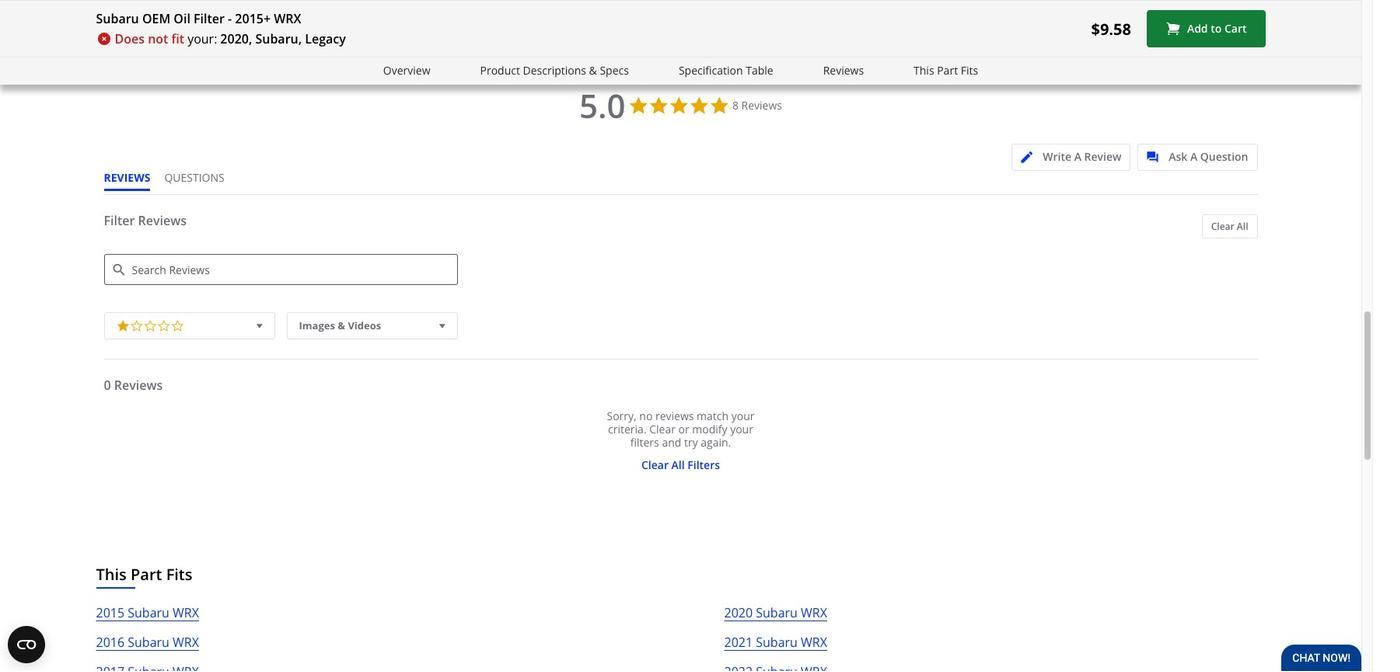 Task type: locate. For each thing, give the bounding box(es) containing it.
empty star image
[[1228, 0, 1240, 8], [143, 317, 157, 333], [171, 317, 184, 333]]

1 horizontal spatial all
[[1237, 220, 1249, 233]]

1 horizontal spatial a
[[1191, 149, 1198, 164]]

1 vertical spatial this
[[96, 565, 127, 586]]

2 2 total reviews element from the left
[[1181, 0, 1306, 8]]

clear left or
[[650, 422, 676, 437]]

1 horizontal spatial empty star image
[[171, 317, 184, 333]]

5.0 star rating element
[[579, 83, 626, 128]]

2 down triangle image from the left
[[436, 318, 449, 334]]

6 star image from the left
[[322, 0, 334, 8]]

& left specs
[[589, 63, 597, 78]]

product descriptions & specs link
[[480, 62, 629, 80]]

0 horizontal spatial &
[[338, 319, 345, 333]]

0 horizontal spatial down triangle image
[[253, 318, 266, 334]]

review
[[1085, 149, 1122, 164]]

this part fits down 3 total reviews element at top right
[[914, 63, 979, 78]]

empty star image
[[1216, 0, 1228, 8], [130, 317, 143, 333], [157, 317, 171, 333]]

descriptions
[[523, 63, 586, 78]]

clear all filters link
[[636, 458, 726, 473]]

1 horizontal spatial &
[[589, 63, 597, 78]]

filter down reviews
[[104, 212, 135, 230]]

reviews for 8 reviews
[[742, 98, 782, 113]]

7 total reviews element up legacy
[[287, 0, 412, 8]]

wrx down 2015 subaru wrx link
[[173, 635, 199, 652]]

0 vertical spatial part
[[937, 63, 958, 78]]

clear all button
[[1202, 215, 1258, 239]]

images
[[299, 319, 335, 333]]

0 horizontal spatial this
[[96, 565, 127, 586]]

1 horizontal spatial 2 total reviews element
[[1181, 0, 1306, 8]]

0 horizontal spatial filter
[[104, 212, 135, 230]]

7 star image from the left
[[448, 0, 459, 8]]

0 vertical spatial &
[[589, 63, 597, 78]]

7 total reviews element up the subaru oem oil filter - 2015+ wrx
[[138, 0, 262, 8]]

subaru for 2015 subaru wrx
[[128, 605, 169, 622]]

2021
[[724, 635, 753, 652]]

your
[[732, 409, 755, 424], [730, 422, 754, 437]]

1 horizontal spatial 7 total reviews element
[[287, 0, 412, 8]]

filter reviews
[[104, 212, 187, 230]]

2016 subaru wrx link
[[96, 633, 199, 663]]

4 star image from the left
[[299, 0, 310, 8]]

0 horizontal spatial 2 total reviews element
[[1032, 0, 1157, 8]]

a for write
[[1075, 149, 1082, 164]]

magnifying glass image
[[113, 265, 125, 276]]

star image
[[161, 0, 173, 8], [173, 0, 185, 8], [185, 0, 196, 8], [334, 0, 345, 8], [436, 0, 448, 8], [471, 0, 483, 8], [483, 0, 494, 8], [620, 0, 632, 8], [734, 0, 746, 8], [746, 0, 758, 8], [758, 0, 769, 8], [769, 0, 781, 8], [883, 0, 895, 8], [907, 0, 918, 8], [930, 0, 942, 8], [1032, 0, 1044, 8], [1067, 0, 1079, 8], [1079, 0, 1091, 8], [1181, 0, 1193, 8], [1205, 0, 1216, 8], [116, 317, 130, 333]]

10 star image from the left
[[597, 0, 609, 8]]

oil
[[174, 10, 190, 27]]

2 horizontal spatial empty star image
[[1228, 0, 1240, 8]]

0 horizontal spatial 1 total reviews element
[[436, 0, 561, 8]]

a right the ask
[[1191, 149, 1198, 164]]

fits up 2015 subaru wrx
[[166, 565, 192, 586]]

oem
[[142, 10, 170, 27]]

overview
[[383, 63, 430, 78]]

reviews
[[104, 170, 150, 185]]

1 horizontal spatial 1 total reviews element
[[734, 0, 859, 8]]

clear down the filters
[[642, 458, 669, 473]]

1 2 total reviews element from the left
[[1032, 0, 1157, 8]]

a for ask
[[1191, 149, 1198, 164]]

ask a question
[[1169, 149, 1249, 164]]

subaru
[[96, 10, 139, 27], [128, 605, 169, 622], [756, 605, 798, 622], [128, 635, 169, 652], [756, 635, 798, 652]]

this part fits
[[914, 63, 979, 78], [96, 565, 192, 586]]

question
[[1201, 149, 1249, 164]]

& left videos
[[338, 319, 345, 333]]

1 total reviews element up table
[[734, 0, 859, 8]]

1 vertical spatial all
[[672, 458, 685, 473]]

tab list
[[104, 170, 239, 195]]

this part fits link
[[914, 62, 979, 80]]

empty star image for middle empty star icon
[[171, 317, 184, 333]]

filters
[[688, 458, 720, 473]]

this
[[914, 63, 935, 78], [96, 565, 127, 586]]

questions
[[164, 170, 225, 185]]

down triangle image inside the rating filter field
[[253, 318, 266, 334]]

open widget image
[[8, 627, 45, 664]]

powered
[[1176, 53, 1221, 68]]

1 vertical spatial part
[[131, 565, 162, 586]]

2020 subaru wrx
[[724, 605, 827, 622]]

filter
[[194, 10, 225, 27], [104, 212, 135, 230]]

this up 2015
[[96, 565, 127, 586]]

clear all
[[1212, 220, 1249, 233]]

1 horizontal spatial down triangle image
[[436, 318, 449, 334]]

2 a from the left
[[1191, 149, 1198, 164]]

this down 3 total reviews element at top right
[[914, 63, 935, 78]]

wrx up 2016 subaru wrx
[[173, 605, 199, 622]]

0 horizontal spatial part
[[131, 565, 162, 586]]

2 total reviews element
[[1032, 0, 1157, 8], [1181, 0, 1306, 8]]

clear
[[1212, 220, 1235, 233], [650, 422, 676, 437], [642, 458, 669, 473]]

2021 subaru wrx link
[[724, 633, 827, 663]]

1 a from the left
[[1075, 149, 1082, 164]]

1 down triangle image from the left
[[253, 318, 266, 334]]

all
[[1237, 220, 1249, 233], [672, 458, 685, 473]]

&
[[589, 63, 597, 78], [338, 319, 345, 333]]

0 horizontal spatial empty star image
[[143, 317, 157, 333]]

and
[[662, 436, 682, 450]]

to
[[1211, 21, 1222, 36]]

down triangle image left images
[[253, 318, 266, 334]]

9 star image from the left
[[585, 0, 597, 8]]

1 vertical spatial filter
[[104, 212, 135, 230]]

0 horizontal spatial empty star image
[[130, 317, 143, 333]]

a right write
[[1075, 149, 1082, 164]]

down triangle image right videos
[[436, 318, 449, 334]]

part down 3 total reviews element at top right
[[937, 63, 958, 78]]

fits down 3 total reviews element at top right
[[961, 63, 979, 78]]

all inside "sorry, no reviews match your criteria. clear or modify your filters and try again. clear all filters"
[[672, 458, 685, 473]]

1 1 total reviews element from the left
[[436, 0, 561, 8]]

wrx down 2020 subaru wrx link on the bottom of the page
[[801, 635, 827, 652]]

17 star image from the left
[[1193, 0, 1205, 8]]

1 total reviews element up product
[[436, 0, 561, 8]]

1 vertical spatial fits
[[166, 565, 192, 586]]

0 vertical spatial all
[[1237, 220, 1249, 233]]

table
[[746, 63, 774, 78]]

1 star image from the left
[[138, 0, 150, 8]]

subaru up the 2021 subaru wrx
[[756, 605, 798, 622]]

1 horizontal spatial filter
[[194, 10, 225, 27]]

1 horizontal spatial this
[[914, 63, 935, 78]]

1 total reviews element
[[436, 0, 561, 8], [734, 0, 859, 8]]

0 vertical spatial this part fits
[[914, 63, 979, 78]]

2 total reviews element for 1st star icon from right
[[1181, 0, 1306, 8]]

0 vertical spatial fits
[[961, 63, 979, 78]]

2016 subaru wrx
[[96, 635, 199, 652]]

0 vertical spatial clear
[[1212, 220, 1235, 233]]

reviews
[[823, 63, 864, 78], [742, 98, 782, 113], [138, 212, 187, 230], [114, 377, 163, 394]]

subaru down 2015 subaru wrx link
[[128, 635, 169, 652]]

7 total reviews element
[[138, 0, 262, 8], [287, 0, 412, 8]]

filter left -
[[194, 10, 225, 27]]

all down the question
[[1237, 220, 1249, 233]]

2020 subaru wrx link
[[724, 604, 827, 633]]

0 horizontal spatial all
[[672, 458, 685, 473]]

fit
[[172, 30, 184, 47]]

criteria.
[[608, 422, 647, 437]]

again.
[[701, 436, 731, 450]]

subaru up 2016 subaru wrx
[[128, 605, 169, 622]]

$9.58
[[1092, 18, 1132, 39]]

this part fits up 2015 subaru wrx
[[96, 565, 192, 586]]

powered by
[[1176, 53, 1239, 68]]

0 vertical spatial filter
[[194, 10, 225, 27]]

a
[[1075, 149, 1082, 164], [1191, 149, 1198, 164]]

16 star image from the left
[[1056, 0, 1067, 8]]

1 horizontal spatial this part fits
[[914, 63, 979, 78]]

match
[[697, 409, 729, 424]]

subaru down 2020 subaru wrx link on the bottom of the page
[[756, 635, 798, 652]]

2 total reviews element up '$9.58'
[[1032, 0, 1157, 8]]

clear down the question
[[1212, 220, 1235, 233]]

2020
[[724, 605, 753, 622]]

part
[[937, 63, 958, 78], [131, 565, 162, 586]]

Search Reviews search field
[[104, 254, 458, 286]]

1 vertical spatial &
[[338, 319, 345, 333]]

11 total reviews element
[[585, 0, 710, 8]]

add to cart
[[1188, 21, 1247, 36]]

rating element
[[104, 313, 275, 340]]

wrx up the 2021 subaru wrx
[[801, 605, 827, 622]]

star image
[[138, 0, 150, 8], [150, 0, 161, 8], [287, 0, 299, 8], [299, 0, 310, 8], [310, 0, 322, 8], [322, 0, 334, 8], [448, 0, 459, 8], [459, 0, 471, 8], [585, 0, 597, 8], [597, 0, 609, 8], [609, 0, 620, 8], [781, 0, 793, 8], [895, 0, 907, 8], [918, 0, 930, 8], [1044, 0, 1056, 8], [1056, 0, 1067, 8], [1193, 0, 1205, 8]]

5.0
[[579, 83, 626, 128]]

& inside "field"
[[338, 319, 345, 333]]

0 horizontal spatial fits
[[166, 565, 192, 586]]

legacy
[[305, 30, 346, 47]]

subaru for 2020 subaru wrx
[[756, 605, 798, 622]]

down triangle image
[[253, 318, 266, 334], [436, 318, 449, 334]]

13 star image from the left
[[895, 0, 907, 8]]

wrx
[[274, 10, 301, 27], [173, 605, 199, 622], [801, 605, 827, 622], [173, 635, 199, 652], [801, 635, 827, 652]]

all down and on the bottom left
[[672, 458, 685, 473]]

0 horizontal spatial 7 total reviews element
[[138, 0, 262, 8]]

reviews inside heading
[[138, 212, 187, 230]]

reviews
[[656, 409, 694, 424]]

0 horizontal spatial this part fits
[[96, 565, 192, 586]]

2 total reviews element up cart
[[1181, 0, 1306, 8]]

reviews link
[[823, 62, 864, 80]]

part up 2015 subaru wrx
[[131, 565, 162, 586]]

3 total reviews element
[[883, 0, 1008, 8]]

11 star image from the left
[[609, 0, 620, 8]]

your:
[[188, 30, 217, 47]]

modify
[[692, 422, 728, 437]]

0 horizontal spatial a
[[1075, 149, 1082, 164]]

fits
[[961, 63, 979, 78], [166, 565, 192, 586]]



Task type: describe. For each thing, give the bounding box(es) containing it.
write a review button
[[1012, 144, 1131, 171]]

reviews for 0 reviews
[[114, 377, 163, 394]]

ask
[[1169, 149, 1188, 164]]

subaru oem oil filter - 2015+ wrx
[[96, 10, 301, 27]]

8
[[733, 98, 739, 113]]

dialog image
[[1147, 152, 1167, 163]]

no
[[640, 409, 653, 424]]

2015 subaru wrx
[[96, 605, 199, 622]]

subaru for 2021 subaru wrx
[[756, 635, 798, 652]]

your right match
[[732, 409, 755, 424]]

try
[[684, 436, 698, 450]]

specs
[[600, 63, 629, 78]]

does
[[115, 30, 145, 47]]

images & videos element
[[287, 313, 458, 340]]

1 vertical spatial this part fits
[[96, 565, 192, 586]]

12 star image from the left
[[781, 0, 793, 8]]

2016
[[96, 635, 125, 652]]

5 star image from the left
[[310, 0, 322, 8]]

write a review
[[1043, 149, 1122, 164]]

Images & Videos Filter field
[[287, 313, 458, 340]]

your right modify
[[730, 422, 754, 437]]

15 star image from the left
[[1044, 0, 1056, 8]]

videos
[[348, 319, 381, 333]]

reviews for filter reviews
[[138, 212, 187, 230]]

2 star image from the left
[[150, 0, 161, 8]]

0
[[104, 377, 111, 394]]

0 vertical spatial this
[[914, 63, 935, 78]]

filter reviews heading
[[104, 212, 1258, 243]]

product
[[480, 63, 520, 78]]

filter inside heading
[[104, 212, 135, 230]]

1 horizontal spatial part
[[937, 63, 958, 78]]

or
[[679, 422, 690, 437]]

8 star image from the left
[[459, 0, 471, 8]]

2 1 total reviews element from the left
[[734, 0, 859, 8]]

ask a question button
[[1138, 144, 1258, 171]]

1 vertical spatial clear
[[650, 422, 676, 437]]

write no frame image
[[1021, 152, 1041, 163]]

2 7 total reviews element from the left
[[287, 0, 412, 8]]

images & videos
[[299, 319, 381, 333]]

filters
[[631, 436, 659, 450]]

2021 subaru wrx
[[724, 635, 827, 652]]

empty star image for right empty star icon
[[1228, 0, 1240, 8]]

wrx for 2016 subaru wrx
[[173, 635, 199, 652]]

2 horizontal spatial empty star image
[[1216, 0, 1228, 8]]

-
[[228, 10, 232, 27]]

overview link
[[383, 62, 430, 80]]

Rating Filter field
[[104, 313, 275, 340]]

2015 subaru wrx link
[[96, 604, 199, 633]]

specification table
[[679, 63, 774, 78]]

subaru for 2016 subaru wrx
[[128, 635, 169, 652]]

tab list containing reviews
[[104, 170, 239, 195]]

add to cart button
[[1147, 10, 1266, 47]]

sorry, no reviews match your criteria. clear or modify your filters and try again. clear all filters
[[607, 409, 755, 473]]

1 7 total reviews element from the left
[[138, 0, 262, 8]]

does not fit your: 2020, subaru, legacy
[[115, 30, 346, 47]]

subaru up does
[[96, 10, 139, 27]]

subaru,
[[255, 30, 302, 47]]

2020,
[[220, 30, 252, 47]]

0 reviews
[[104, 377, 163, 394]]

down triangle image inside images & videos "field"
[[436, 318, 449, 334]]

3 star image from the left
[[287, 0, 299, 8]]

1 horizontal spatial empty star image
[[157, 317, 171, 333]]

specification
[[679, 63, 743, 78]]

2 vertical spatial clear
[[642, 458, 669, 473]]

8 reviews
[[733, 98, 782, 113]]

add
[[1188, 21, 1208, 36]]

wrx for 2021 subaru wrx
[[801, 635, 827, 652]]

clear inside "button"
[[1212, 220, 1235, 233]]

write
[[1043, 149, 1072, 164]]

2015+
[[235, 10, 271, 27]]

product descriptions & specs
[[480, 63, 629, 78]]

1 horizontal spatial fits
[[961, 63, 979, 78]]

wrx for 2015 subaru wrx
[[173, 605, 199, 622]]

wrx for 2020 subaru wrx
[[801, 605, 827, 622]]

all inside clear all "button"
[[1237, 220, 1249, 233]]

wrx up subaru,
[[274, 10, 301, 27]]

cart
[[1225, 21, 1247, 36]]

2 total reviews element for 3rd star icon from right
[[1032, 0, 1157, 8]]

not
[[148, 30, 168, 47]]

14 star image from the left
[[918, 0, 930, 8]]

sorry,
[[607, 409, 637, 424]]

specification table link
[[679, 62, 774, 80]]

by
[[1224, 53, 1236, 68]]

2015
[[96, 605, 125, 622]]



Task type: vqa. For each thing, say whether or not it's contained in the screenshot.
the "is"
no



